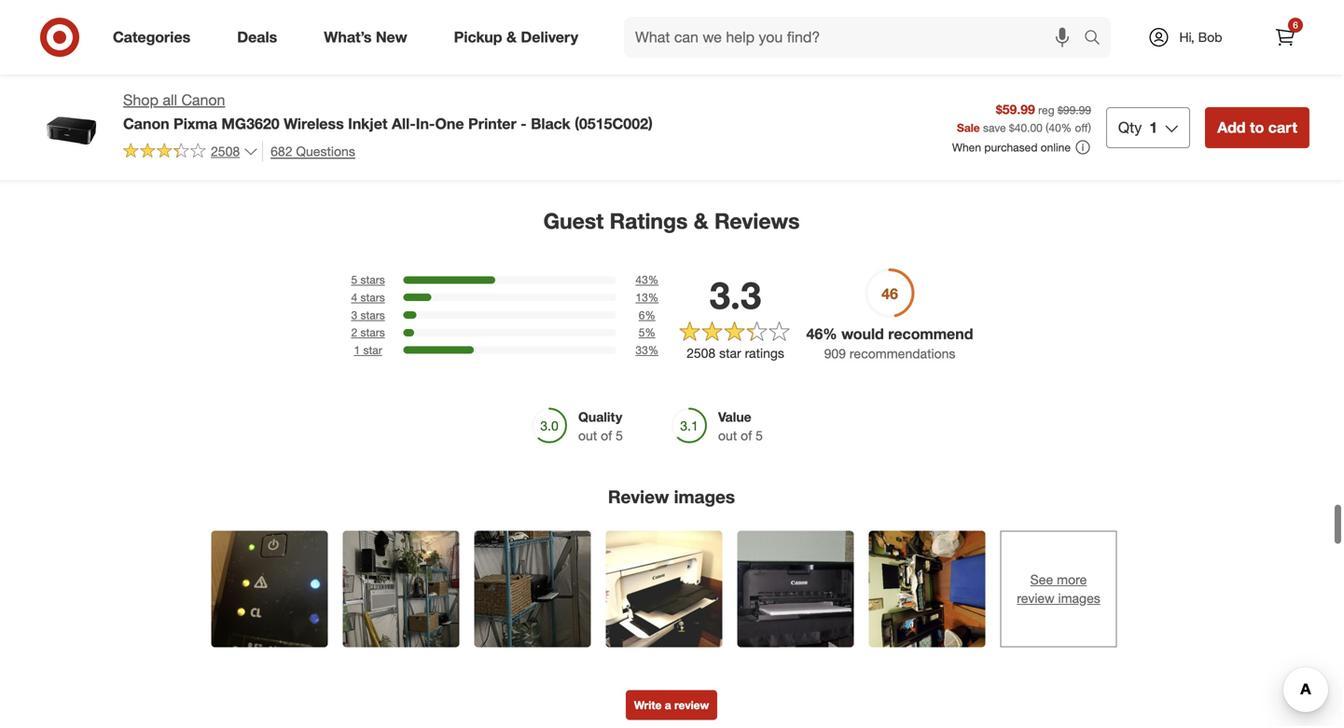 Task type: vqa. For each thing, say whether or not it's contained in the screenshot.


Task type: describe. For each thing, give the bounding box(es) containing it.
mg3620 inside shop all canon canon pixma mg3620 wireless inkjet all-in-one printer - black (0515c002)
[[221, 115, 280, 133]]

pixma for reg $199.99 sale canon pixma tr8620a wireless inkjet all-in-one printer
[[848, 29, 884, 45]]

% for 46
[[823, 325, 837, 343]]

of for quality
[[601, 428, 612, 444]]

what's new
[[324, 28, 407, 46]]

4 stars
[[351, 291, 385, 305]]

guest review image 1 of 12, zoom in image
[[211, 531, 328, 648]]

add to cart button
[[1206, 107, 1310, 148]]

convenient
[[225, 236, 283, 250]]

2 stars
[[351, 326, 385, 340]]

stars for 5 stars
[[361, 273, 385, 287]]

printer inside shop all canon canon pixma mg3620 wireless inkjet all-in-one printer - black (0515c002)
[[468, 115, 517, 133]]

in- inside the canon pixma tr4720 wireless inkjet all-in-one printer - black
[[533, 45, 548, 61]]

909
[[824, 346, 846, 362]]

sponsored inside the reg $219.99 sale western digital black 2tb sn850p hs for ps5 sponsored
[[616, 61, 671, 75]]

android
[[251, 268, 293, 282]]

questions
[[296, 143, 355, 159]]

pickup
[[454, 28, 502, 46]]

sandisk 1tb portable external ssd flash storage drive
[[1187, 29, 1314, 78]]

wirelessly.
[[416, 236, 471, 250]]

add
[[1218, 118, 1246, 137]]

canon inside reg $199.99 sale canon pixma tr8620a wireless inkjet all-in-one printer
[[806, 29, 844, 45]]

shop all canon canon pixma mg3620 wireless inkjet all-in-one printer - black (0515c002)
[[123, 91, 653, 133]]

for inside western digital black 4tb sn850p hs for ps5 sponsored
[[308, 45, 324, 61]]

printer inside reg $99.99 canon ivy 2 mini photo printer - pink sponsored
[[45, 45, 83, 61]]

a
[[665, 699, 671, 713]]

46
[[807, 325, 823, 343]]

printer inside the canon pixma tr4720 wireless inkjet all-in-one printer - black
[[425, 61, 464, 78]]

to inside add to cart button
[[1250, 118, 1264, 137]]

one for reg $199.99 sale canon pixma tr8620a wireless inkjet all-in-one printer
[[929, 45, 953, 61]]

reg inside $59.99 reg $99.99 sale save $ 40.00 ( 40 % off )
[[1038, 103, 1055, 117]]

google
[[445, 268, 484, 282]]

ps5 inside the reg $219.99 sale western digital black 2tb sn850p hs for ps5 sponsored
[[708, 45, 732, 61]]

qty
[[1119, 118, 1142, 137]]

% for 6
[[645, 308, 656, 322]]

intel
[[1050, 31, 1075, 47]]

off
[[1075, 121, 1088, 135]]

43
[[636, 273, 648, 287]]

canon down shop
[[123, 115, 169, 133]]

0 vertical spatial print
[[389, 236, 413, 250]]

- inside shop all canon canon pixma mg3620 wireless inkjet all-in-one printer - black (0515c002)
[[521, 115, 527, 133]]

photos
[[154, 252, 190, 266]]

silver
[[996, 80, 1028, 96]]

all- inside the canon pixma tr4720 wireless inkjet all-in-one printer - black
[[513, 45, 533, 61]]

many
[[312, 236, 341, 250]]

ipad,
[[595, 252, 623, 266]]

3.3
[[710, 272, 762, 318]]

the
[[502, 236, 519, 250]]

inkjet for shop all canon canon pixma mg3620 wireless inkjet all-in-one printer - black (0515c002)
[[348, 115, 388, 133]]

star for 2508
[[719, 345, 741, 362]]

black inside western digital black 4tb sn850p hs for ps5 sponsored
[[327, 29, 360, 45]]

mini
[[121, 29, 146, 45]]

printer inside reg $199.99 sale canon pixma tr8620a wireless inkjet all-in-one printer
[[806, 61, 845, 78]]

682
[[271, 143, 292, 159]]

mobile
[[377, 252, 412, 266]]

6 for 6 %
[[639, 308, 645, 322]]

one for shop all canon canon pixma mg3620 wireless inkjet all-in-one printer - black (0515c002)
[[435, 115, 464, 133]]

sponsored down the "what can we help you find? suggestions appear below" search field
[[806, 61, 861, 75]]

sale inside $59.99 reg $99.99 sale save $ 40.00 ( 40 % off )
[[957, 121, 980, 135]]

5 up "33"
[[639, 326, 645, 340]]

- inside the canon pixma tr4720 wireless inkjet all-in-one printer - black
[[468, 61, 473, 78]]

guest review image 4 of 12, zoom in image
[[606, 531, 723, 648]]

2508 for 2508
[[211, 143, 240, 159]]

0 vertical spatial 1
[[1150, 118, 1158, 137]]

cloud
[[487, 268, 519, 282]]

guest review image 2 of 12, zoom in image
[[343, 531, 459, 648]]

hs inside western digital black 4tb sn850p hs for ps5 sponsored
[[287, 45, 305, 61]]

$
[[1009, 121, 1015, 135]]

is
[[155, 236, 163, 250]]

processor
[[1078, 31, 1138, 47]]

hp 14" chromebook laptop - intel processor - 4gb ram memory - 64gb flash storage - silver (14a-na0052tg)
[[996, 15, 1146, 96]]

ivy
[[87, 29, 107, 45]]

(
[[1046, 121, 1049, 135]]

0 horizontal spatial with
[[115, 268, 137, 282]]

delivery
[[521, 28, 578, 46]]

flash inside hp 14" chromebook laptop - intel processor - 4gb ram memory - 64gb flash storage - silver (14a-na0052tg)
[[1033, 64, 1065, 80]]

digital inside western digital black 4tb sn850p hs for ps5 sponsored
[[287, 29, 323, 45]]

$199.99
[[825, 15, 865, 29]]

sponsored down bob
[[1187, 61, 1242, 75]]

scan
[[125, 252, 151, 266]]

all- for shop all canon canon pixma mg3620 wireless inkjet all-in-one printer - black (0515c002)
[[392, 115, 416, 133]]

pink
[[96, 45, 121, 61]]

chromebook
[[1042, 15, 1118, 31]]

3 stars
[[351, 308, 385, 322]]

hi,
[[1180, 29, 1195, 45]]

4gb
[[996, 47, 1022, 64]]

reg $199.99 sale canon pixma tr8620a wireless inkjet all-in-one printer
[[806, 15, 953, 78]]

in- for reg $199.99 sale canon pixma tr8620a wireless inkjet all-in-one printer
[[913, 45, 929, 61]]

print.(5)
[[522, 268, 565, 282]]

ssd
[[1238, 45, 1264, 61]]

recommendations
[[850, 346, 956, 362]]

13
[[636, 291, 648, 305]]

% for 43
[[648, 273, 659, 287]]

all
[[163, 91, 177, 109]]

devices.
[[416, 252, 460, 266]]

40
[[1049, 121, 1061, 135]]

2508 link
[[123, 141, 259, 164]]

2 inside reg $99.99 canon ivy 2 mini photo printer - pink sponsored
[[110, 29, 118, 45]]

1 vertical spatial print
[[74, 252, 98, 266]]

1 horizontal spatial from
[[322, 252, 346, 266]]

stars for 2 stars
[[361, 326, 385, 340]]

deals
[[237, 28, 277, 46]]

value out of 5
[[718, 409, 763, 444]]

write a review
[[634, 699, 709, 713]]

mg3620 inside the pixma mg3620 is amazingly convenient with many ways to print wirelessly. with the canon print app(2) easily print and scan photos and documents directly from your mobile devices. enjoy printing from your ipad, iphone or ipod touch with airprint(3), and from android devices with mopria(4) and google cloud print.(5)
[[105, 236, 151, 250]]

storage inside sandisk 1tb portable external ssd flash storage drive
[[1187, 61, 1232, 78]]

0 horizontal spatial from
[[224, 268, 248, 282]]

reg for western digital black 2tb sn850p hs for ps5
[[616, 15, 632, 29]]

canon inside the pixma mg3620 is amazingly convenient with many ways to print wirelessly. with the canon print app(2) easily print and scan photos and documents directly from your mobile devices. enjoy printing from your ipad, iphone or ipod touch with airprint(3), and from android devices with mopria(4) and google cloud print.(5)
[[523, 236, 558, 250]]

new
[[376, 28, 407, 46]]

tr8620a
[[888, 29, 942, 45]]

wireless inside the canon pixma tr4720 wireless inkjet all-in-one printer - black
[[425, 45, 475, 61]]

for inside the reg $219.99 sale western digital black 2tb sn850p hs for ps5 sponsored
[[689, 45, 705, 61]]

value
[[718, 409, 752, 426]]

quality out of 5
[[578, 409, 623, 444]]

3
[[351, 308, 357, 322]]

- right memory
[[1111, 47, 1116, 64]]

write
[[634, 699, 662, 713]]

black inside the canon pixma tr4720 wireless inkjet all-in-one printer - black
[[476, 61, 509, 78]]

portable
[[1264, 29, 1314, 45]]

sn850p inside the reg $219.99 sale western digital black 2tb sn850p hs for ps5 sponsored
[[616, 45, 664, 61]]

guest review image 5 of 12, zoom in image
[[737, 531, 854, 648]]

to inside the pixma mg3620 is amazingly convenient with many ways to print wirelessly. with the canon print app(2) easily print and scan photos and documents directly from your mobile devices. enjoy printing from your ipad, iphone or ipod touch with airprint(3), and from android devices with mopria(4) and google cloud print.(5)
[[376, 236, 386, 250]]

inkjet for reg $199.99 sale canon pixma tr8620a wireless inkjet all-in-one printer
[[859, 45, 890, 61]]



Task type: locate. For each thing, give the bounding box(es) containing it.
out inside quality out of 5
[[578, 428, 597, 444]]

1 horizontal spatial all-
[[513, 45, 533, 61]]

sn850p down the $219.99
[[616, 45, 664, 61]]

1 horizontal spatial 2
[[351, 326, 357, 340]]

682 questions
[[271, 143, 355, 159]]

with
[[475, 236, 499, 250]]

1 horizontal spatial sale
[[868, 15, 890, 29]]

1 horizontal spatial 1
[[1150, 118, 1158, 137]]

all-
[[513, 45, 533, 61], [894, 45, 913, 61], [392, 115, 416, 133]]

deals link
[[221, 17, 301, 58]]

printer left ivy
[[45, 45, 83, 61]]

$219.99
[[635, 15, 675, 29]]

of inside quality out of 5
[[601, 428, 612, 444]]

drive
[[1236, 61, 1266, 78]]

2 horizontal spatial from
[[540, 252, 565, 266]]

canon right the new
[[425, 29, 464, 45]]

0 vertical spatial &
[[507, 28, 517, 46]]

reg inside reg $199.99 sale canon pixma tr8620a wireless inkjet all-in-one printer
[[806, 15, 822, 29]]

reg left the $199.99 at top right
[[806, 15, 822, 29]]

save
[[983, 121, 1006, 135]]

0 horizontal spatial mg3620
[[105, 236, 151, 250]]

images
[[674, 487, 735, 508], [1058, 590, 1101, 607]]

- left intel
[[1041, 31, 1046, 47]]

wireless down the $199.99 at top right
[[806, 45, 855, 61]]

black left the (0515c002)
[[531, 115, 571, 133]]

2 sn850p from the left
[[616, 45, 664, 61]]

search button
[[1076, 17, 1121, 62]]

2 horizontal spatial sale
[[957, 121, 980, 135]]

0 horizontal spatial flash
[[1033, 64, 1065, 80]]

0 horizontal spatial &
[[507, 28, 517, 46]]

1 horizontal spatial 6
[[1293, 19, 1298, 31]]

43 %
[[636, 273, 659, 287]]

0 horizontal spatial of
[[601, 428, 612, 444]]

- left "pink"
[[87, 45, 92, 61]]

reg left ivy
[[45, 15, 61, 29]]

sn850p left what's
[[235, 45, 283, 61]]

to right add
[[1250, 118, 1264, 137]]

to
[[1250, 118, 1264, 137], [376, 236, 386, 250]]

sale inside reg $199.99 sale canon pixma tr8620a wireless inkjet all-in-one printer
[[868, 15, 890, 29]]

0 vertical spatial to
[[1250, 118, 1264, 137]]

out down quality
[[578, 428, 597, 444]]

reg for canon pixma tr8620a wireless inkjet all-in-one printer
[[806, 15, 822, 29]]

pixma inside reg $199.99 sale canon pixma tr8620a wireless inkjet all-in-one printer
[[848, 29, 884, 45]]

ram
[[1026, 47, 1055, 64]]

sponsored down the pickup
[[425, 61, 481, 75]]

canon pixma tr4720 wireless inkjet all-in-one printer - black
[[425, 29, 573, 78]]

pixma for shop all canon canon pixma mg3620 wireless inkjet all-in-one printer - black (0515c002)
[[174, 115, 217, 133]]

- down the pickup
[[468, 61, 473, 78]]

ipod
[[54, 268, 79, 282]]

0 horizontal spatial storage
[[1068, 64, 1114, 80]]

flash inside sandisk 1tb portable external ssd flash storage drive
[[1268, 45, 1299, 61]]

1 horizontal spatial inkjet
[[478, 45, 510, 61]]

sale right the $199.99 at top right
[[868, 15, 890, 29]]

1 for from the left
[[308, 45, 324, 61]]

What can we help you find? suggestions appear below search field
[[624, 17, 1089, 58]]

1 star
[[354, 343, 382, 357]]

1 out from the left
[[578, 428, 597, 444]]

flash
[[1268, 45, 1299, 61], [1033, 64, 1065, 80]]

1 sn850p from the left
[[235, 45, 283, 61]]

hs down the $219.99
[[668, 45, 685, 61]]

sponsored down the $219.99
[[616, 61, 671, 75]]

1 vertical spatial review
[[674, 699, 709, 713]]

1 vertical spatial 2508
[[687, 345, 716, 362]]

)
[[1088, 121, 1091, 135]]

0 horizontal spatial print
[[74, 252, 98, 266]]

- down processor
[[1117, 64, 1122, 80]]

0 vertical spatial $99.99
[[64, 15, 98, 29]]

pixma
[[64, 236, 102, 250]]

app(2)
[[601, 236, 636, 250]]

1 horizontal spatial in-
[[533, 45, 548, 61]]

stars down 3 stars in the top left of the page
[[361, 326, 385, 340]]

for right deals link
[[308, 45, 324, 61]]

5 inside quality out of 5
[[616, 428, 623, 444]]

sponsored down deals link
[[235, 61, 290, 75]]

in- for shop all canon canon pixma mg3620 wireless inkjet all-in-one printer - black (0515c002)
[[416, 115, 435, 133]]

1 horizontal spatial out
[[718, 428, 737, 444]]

categories link
[[97, 17, 214, 58]]

0 horizontal spatial $99.99
[[64, 15, 98, 29]]

0 vertical spatial flash
[[1268, 45, 1299, 61]]

2 of from the left
[[741, 428, 752, 444]]

out down value
[[718, 428, 737, 444]]

mg3620 up scan
[[105, 236, 151, 250]]

2 hs from the left
[[668, 45, 685, 61]]

1 right qty
[[1150, 118, 1158, 137]]

reviews
[[715, 208, 800, 234]]

see
[[1031, 572, 1053, 588]]

2 horizontal spatial wireless
[[806, 45, 855, 61]]

bob
[[1198, 29, 1223, 45]]

print down pixma
[[74, 252, 98, 266]]

% for 5
[[645, 326, 656, 340]]

na0052tg)
[[1062, 80, 1121, 96]]

canon up printing
[[523, 236, 558, 250]]

recommend
[[888, 325, 974, 343]]

sale up when
[[957, 121, 980, 135]]

$99.99 up off
[[1058, 103, 1091, 117]]

guest review image 3 of 12, zoom in image
[[474, 531, 591, 648]]

see more review images button
[[1001, 531, 1117, 648]]

1 digital from the left
[[287, 29, 323, 45]]

ps5 left 4tb
[[328, 45, 352, 61]]

one
[[548, 45, 573, 61], [929, 45, 953, 61], [435, 115, 464, 133]]

pickup & delivery
[[454, 28, 578, 46]]

from down many
[[322, 252, 346, 266]]

1 horizontal spatial images
[[1058, 590, 1101, 607]]

$99.99 inside reg $99.99 canon ivy 2 mini photo printer - pink sponsored
[[64, 15, 98, 29]]

hi, bob
[[1180, 29, 1223, 45]]

2 western from the left
[[616, 29, 664, 45]]

0 horizontal spatial for
[[308, 45, 324, 61]]

2 your from the left
[[568, 252, 592, 266]]

2508 right 33 %
[[687, 345, 716, 362]]

western right delivery
[[616, 29, 664, 45]]

0 vertical spatial 2508
[[211, 143, 240, 159]]

storage down bob
[[1187, 61, 1232, 78]]

wireless for shop all canon canon pixma mg3620 wireless inkjet all-in-one printer - black (0515c002)
[[284, 115, 344, 133]]

devices
[[296, 268, 337, 282]]

pixma left tr8620a
[[848, 29, 884, 45]]

ratings
[[745, 345, 785, 362]]

1 vertical spatial 1
[[354, 343, 360, 357]]

1 vertical spatial mg3620
[[105, 236, 151, 250]]

sponsored inside western digital black 4tb sn850p hs for ps5 sponsored
[[235, 61, 290, 75]]

add to cart
[[1218, 118, 1298, 137]]

0 horizontal spatial 6
[[639, 308, 645, 322]]

1 vertical spatial 6
[[639, 308, 645, 322]]

6 down 13
[[639, 308, 645, 322]]

touch
[[82, 268, 112, 282]]

1 horizontal spatial digital
[[667, 29, 704, 45]]

reg $99.99 canon ivy 2 mini photo printer - pink sponsored
[[45, 15, 184, 75]]

0 horizontal spatial to
[[376, 236, 386, 250]]

0 horizontal spatial sn850p
[[235, 45, 283, 61]]

of inside value out of 5
[[741, 428, 752, 444]]

1 horizontal spatial $99.99
[[1058, 103, 1091, 117]]

% up 33 %
[[645, 326, 656, 340]]

$59.99
[[996, 101, 1035, 117]]

in- inside shop all canon canon pixma mg3620 wireless inkjet all-in-one printer - black (0515c002)
[[416, 115, 435, 133]]

2 for from the left
[[689, 45, 705, 61]]

ps5 inside western digital black 4tb sn850p hs for ps5 sponsored
[[328, 45, 352, 61]]

0 vertical spatial images
[[674, 487, 735, 508]]

0 horizontal spatial one
[[435, 115, 464, 133]]

1 horizontal spatial wireless
[[425, 45, 475, 61]]

1 hs from the left
[[287, 45, 305, 61]]

digital inside the reg $219.99 sale western digital black 2tb sn850p hs for ps5 sponsored
[[667, 29, 704, 45]]

1 horizontal spatial flash
[[1268, 45, 1299, 61]]

for left 2tb
[[689, 45, 705, 61]]

1 vertical spatial $99.99
[[1058, 103, 1091, 117]]

purchased
[[985, 140, 1038, 154]]

1 horizontal spatial storage
[[1187, 61, 1232, 78]]

6 %
[[639, 308, 656, 322]]

your down print
[[568, 252, 592, 266]]

14"
[[1018, 15, 1038, 31]]

& right the pickup
[[507, 28, 517, 46]]

0 horizontal spatial 2
[[110, 29, 118, 45]]

black inside the reg $219.99 sale western digital black 2tb sn850p hs for ps5 sponsored
[[708, 29, 740, 45]]

printer down the pickup
[[425, 61, 464, 78]]

canon left ivy
[[45, 29, 83, 45]]

pixma up '2508' link
[[174, 115, 217, 133]]

wireless for reg $199.99 sale canon pixma tr8620a wireless inkjet all-in-one printer
[[806, 45, 855, 61]]

0 horizontal spatial in-
[[416, 115, 435, 133]]

1 horizontal spatial to
[[1250, 118, 1264, 137]]

2 ps5 from the left
[[708, 45, 732, 61]]

qty 1
[[1119, 118, 1158, 137]]

1 horizontal spatial western
[[616, 29, 664, 45]]

guest
[[543, 208, 604, 234]]

western inside the reg $219.99 sale western digital black 2tb sn850p hs for ps5 sponsored
[[616, 29, 664, 45]]

easily
[[40, 252, 71, 266]]

1 ps5 from the left
[[328, 45, 352, 61]]

6 link
[[1265, 17, 1306, 58]]

one inside shop all canon canon pixma mg3620 wireless inkjet all-in-one printer - black (0515c002)
[[435, 115, 464, 133]]

black left 4tb
[[327, 29, 360, 45]]

% for 13
[[648, 291, 659, 305]]

sponsored inside reg $99.99 canon ivy 2 mini photo printer - pink sponsored
[[45, 61, 100, 75]]

1 your from the left
[[350, 252, 373, 266]]

reg inside the reg $219.99 sale western digital black 2tb sn850p hs for ps5 sponsored
[[616, 15, 632, 29]]

0 vertical spatial 2
[[110, 29, 118, 45]]

pixma left tr4720
[[467, 29, 503, 45]]

from down documents
[[224, 268, 248, 282]]

flash right ssd
[[1268, 45, 1299, 61]]

what's
[[324, 28, 372, 46]]

1 horizontal spatial one
[[548, 45, 573, 61]]

2 horizontal spatial with
[[341, 268, 362, 282]]

black down the pickup
[[476, 61, 509, 78]]

0 horizontal spatial ps5
[[328, 45, 352, 61]]

1 horizontal spatial ps5
[[708, 45, 732, 61]]

0 horizontal spatial inkjet
[[348, 115, 388, 133]]

out for value out of 5
[[718, 428, 737, 444]]

0 horizontal spatial all-
[[392, 115, 416, 133]]

canon inside reg $99.99 canon ivy 2 mini photo printer - pink sponsored
[[45, 29, 83, 45]]

with down scan
[[115, 268, 137, 282]]

hp
[[996, 15, 1014, 31]]

(0515c002)
[[575, 115, 653, 133]]

% up '909'
[[823, 325, 837, 343]]

1 stars from the top
[[361, 273, 385, 287]]

0 vertical spatial review
[[1017, 590, 1055, 607]]

6 right 1tb
[[1293, 19, 1298, 31]]

one inside reg $199.99 sale canon pixma tr8620a wireless inkjet all-in-one printer
[[929, 45, 953, 61]]

1 horizontal spatial pixma
[[467, 29, 503, 45]]

2 digital from the left
[[667, 29, 704, 45]]

documents
[[217, 252, 277, 266]]

star left ratings on the top of page
[[719, 345, 741, 362]]

stars up 3 stars in the top left of the page
[[361, 291, 385, 305]]

0 horizontal spatial review
[[674, 699, 709, 713]]

print up the mobile
[[389, 236, 413, 250]]

western digital black 4tb sn850p hs for ps5 sponsored
[[235, 29, 387, 75]]

of for value
[[741, 428, 752, 444]]

review images
[[608, 487, 735, 508]]

out for quality out of 5
[[578, 428, 597, 444]]

photo
[[149, 29, 184, 45]]

0 horizontal spatial your
[[350, 252, 373, 266]]

with up directly
[[287, 236, 308, 250]]

4 stars from the top
[[361, 326, 385, 340]]

external
[[1187, 45, 1234, 61]]

& right ratings
[[694, 208, 709, 234]]

0 horizontal spatial out
[[578, 428, 597, 444]]

flash down intel
[[1033, 64, 1065, 80]]

review inside see more review images
[[1017, 590, 1055, 607]]

33 %
[[636, 343, 659, 357]]

sponsored down ivy
[[45, 61, 100, 75]]

40.00
[[1015, 121, 1043, 135]]

stars up 4 stars
[[361, 273, 385, 287]]

with up 4
[[341, 268, 362, 282]]

1 vertical spatial to
[[376, 236, 386, 250]]

canon
[[45, 29, 83, 45], [425, 29, 464, 45], [806, 29, 844, 45], [181, 91, 225, 109], [123, 115, 169, 133], [523, 236, 558, 250]]

5 down ratings on the top of page
[[756, 428, 763, 444]]

0 horizontal spatial western
[[235, 29, 283, 45]]

laptop
[[996, 31, 1038, 47]]

% inside $59.99 reg $99.99 sale save $ 40.00 ( 40 % off )
[[1061, 121, 1072, 135]]

sponsored up silver
[[996, 64, 1052, 78]]

images inside see more review images
[[1058, 590, 1101, 607]]

ps5 left 2tb
[[708, 45, 732, 61]]

black left 2tb
[[708, 29, 740, 45]]

0 horizontal spatial hs
[[287, 45, 305, 61]]

sn850p inside western digital black 4tb sn850p hs for ps5 sponsored
[[235, 45, 283, 61]]

hs inside the reg $219.99 sale western digital black 2tb sn850p hs for ps5 sponsored
[[668, 45, 685, 61]]

6 for 6
[[1293, 19, 1298, 31]]

1 of from the left
[[601, 428, 612, 444]]

stars down 4 stars
[[361, 308, 385, 322]]

reg up (
[[1038, 103, 1055, 117]]

2tb
[[744, 29, 768, 45]]

reg $219.99 sale western digital black 2tb sn850p hs for ps5 sponsored
[[616, 15, 768, 75]]

1 vertical spatial images
[[1058, 590, 1101, 607]]

0 vertical spatial 6
[[1293, 19, 1298, 31]]

the
[[40, 236, 61, 250]]

0 horizontal spatial 1
[[354, 343, 360, 357]]

% down 5 %
[[648, 343, 659, 357]]

review down see
[[1017, 590, 1055, 607]]

0 horizontal spatial wireless
[[284, 115, 344, 133]]

reg for canon ivy 2 mini photo printer - pink
[[45, 15, 61, 29]]

canon inside the canon pixma tr4720 wireless inkjet all-in-one printer - black
[[425, 29, 464, 45]]

from
[[322, 252, 346, 266], [540, 252, 565, 266], [224, 268, 248, 282]]

sale right the $219.99
[[678, 15, 700, 29]]

airprint(3),
[[140, 268, 197, 282]]

image of canon pixma mg3620 wireless inkjet all-in-one printer - black (0515c002) image
[[34, 90, 108, 164]]

1 horizontal spatial for
[[689, 45, 705, 61]]

1 horizontal spatial &
[[694, 208, 709, 234]]

0 horizontal spatial digital
[[287, 29, 323, 45]]

5
[[351, 273, 357, 287], [639, 326, 645, 340], [616, 428, 623, 444], [756, 428, 763, 444]]

all- for reg $199.99 sale canon pixma tr8620a wireless inkjet all-in-one printer
[[894, 45, 913, 61]]

print
[[389, 236, 413, 250], [74, 252, 98, 266]]

5 up 4
[[351, 273, 357, 287]]

print
[[562, 236, 598, 250]]

storage inside hp 14" chromebook laptop - intel processor - 4gb ram memory - 64gb flash storage - silver (14a-na0052tg)
[[1068, 64, 1114, 80]]

2 horizontal spatial pixma
[[848, 29, 884, 45]]

wireless up 682 questions
[[284, 115, 344, 133]]

2 horizontal spatial all-
[[894, 45, 913, 61]]

the pixma mg3620 is amazingly convenient with many ways to print wirelessly. with the canon print app(2) easily print and scan photos and documents directly from your mobile devices. enjoy printing from your ipad, iphone or ipod touch with airprint(3), and from android devices with mopria(4) and google cloud print.(5)
[[40, 236, 664, 282]]

more
[[1057, 572, 1087, 588]]

inkjet inside shop all canon canon pixma mg3620 wireless inkjet all-in-one printer - black (0515c002)
[[348, 115, 388, 133]]

one inside the canon pixma tr4720 wireless inkjet all-in-one printer - black
[[548, 45, 573, 61]]

% for 33
[[648, 343, 659, 357]]

from up print.(5) at the left top
[[540, 252, 565, 266]]

- inside reg $99.99 canon ivy 2 mini photo printer - pink sponsored
[[87, 45, 92, 61]]

2 out from the left
[[718, 428, 737, 444]]

inkjet inside reg $199.99 sale canon pixma tr8620a wireless inkjet all-in-one printer
[[859, 45, 890, 61]]

0 horizontal spatial star
[[363, 343, 382, 357]]

2 horizontal spatial one
[[929, 45, 953, 61]]

2 right ivy
[[110, 29, 118, 45]]

0 horizontal spatial pixma
[[174, 115, 217, 133]]

1 vertical spatial &
[[694, 208, 709, 234]]

in- inside reg $199.99 sale canon pixma tr8620a wireless inkjet all-in-one printer
[[913, 45, 929, 61]]

1 horizontal spatial sn850p
[[616, 45, 664, 61]]

1 horizontal spatial review
[[1017, 590, 1055, 607]]

5 inside value out of 5
[[756, 428, 763, 444]]

printing
[[497, 252, 537, 266]]

stars for 4 stars
[[361, 291, 385, 305]]

1 western from the left
[[235, 29, 283, 45]]

black inside shop all canon canon pixma mg3620 wireless inkjet all-in-one printer - black (0515c002)
[[531, 115, 571, 133]]

memory
[[1058, 47, 1107, 64]]

enjoy
[[463, 252, 494, 266]]

$99.99 inside $59.99 reg $99.99 sale save $ 40.00 ( 40 % off )
[[1058, 103, 1091, 117]]

2 horizontal spatial in-
[[913, 45, 929, 61]]

stars for 3 stars
[[361, 308, 385, 322]]

1
[[1150, 118, 1158, 137], [354, 343, 360, 357]]

inkjet inside the canon pixma tr4720 wireless inkjet all-in-one printer - black
[[478, 45, 510, 61]]

storage down search 'button'
[[1068, 64, 1114, 80]]

mg3620 up 682
[[221, 115, 280, 133]]

0 vertical spatial mg3620
[[221, 115, 280, 133]]

mopria(4)
[[366, 268, 418, 282]]

all- inside shop all canon canon pixma mg3620 wireless inkjet all-in-one printer - black (0515c002)
[[392, 115, 416, 133]]

2 down 3
[[351, 326, 357, 340]]

to up the mobile
[[376, 236, 386, 250]]

1 horizontal spatial of
[[741, 428, 752, 444]]

3 stars from the top
[[361, 308, 385, 322]]

% up '13 %'
[[648, 273, 659, 287]]

0 horizontal spatial sale
[[678, 15, 700, 29]]

% up 6 %
[[648, 291, 659, 305]]

ways
[[345, 236, 372, 250]]

wireless inside shop all canon canon pixma mg3620 wireless inkjet all-in-one printer - black (0515c002)
[[284, 115, 344, 133]]

images down more
[[1058, 590, 1101, 607]]

wireless inside reg $199.99 sale canon pixma tr8620a wireless inkjet all-in-one printer
[[806, 45, 855, 61]]

all- inside reg $199.99 sale canon pixma tr8620a wireless inkjet all-in-one printer
[[894, 45, 913, 61]]

pixma
[[467, 29, 503, 45], [848, 29, 884, 45], [174, 115, 217, 133]]

review for write a review
[[674, 699, 709, 713]]

% down '13 %'
[[645, 308, 656, 322]]

canon right 2tb
[[806, 29, 844, 45]]

or
[[40, 268, 51, 282]]

0 horizontal spatial 2508
[[211, 143, 240, 159]]

review for see more review images
[[1017, 590, 1055, 607]]

2 horizontal spatial inkjet
[[859, 45, 890, 61]]

sale for digital
[[678, 15, 700, 29]]

0 horizontal spatial images
[[674, 487, 735, 508]]

western inside western digital black 4tb sn850p hs for ps5 sponsored
[[235, 29, 283, 45]]

your down ways
[[350, 252, 373, 266]]

2508 for 2508 star ratings
[[687, 345, 716, 362]]

5 down quality
[[616, 428, 623, 444]]

1 horizontal spatial your
[[568, 252, 592, 266]]

star down 2 stars
[[363, 343, 382, 357]]

1 horizontal spatial mg3620
[[221, 115, 280, 133]]

digital left what's
[[287, 29, 323, 45]]

5 %
[[639, 326, 656, 340]]

$99.99 up "pink"
[[64, 15, 98, 29]]

sale inside the reg $219.99 sale western digital black 2tb sn850p hs for ps5 sponsored
[[678, 15, 700, 29]]

printer down the "what can we help you find? suggestions appear below" search field
[[806, 61, 845, 78]]

% inside 46 % would recommend 909 recommendations
[[823, 325, 837, 343]]

pixma inside the canon pixma tr4720 wireless inkjet all-in-one printer - black
[[467, 29, 503, 45]]

star for 1
[[363, 343, 382, 357]]

review right a
[[674, 699, 709, 713]]

images right "review"
[[674, 487, 735, 508]]

1 horizontal spatial hs
[[668, 45, 685, 61]]

wireless right the new
[[425, 45, 475, 61]]

pickup & delivery link
[[438, 17, 602, 58]]

2 stars from the top
[[361, 291, 385, 305]]

and
[[101, 252, 122, 266], [194, 252, 214, 266], [201, 268, 221, 282], [421, 268, 441, 282]]

sale for pixma
[[868, 15, 890, 29]]

guest review image 6 of 12, zoom in image
[[869, 531, 986, 648]]

reg left the $219.99
[[616, 15, 632, 29]]

1 horizontal spatial star
[[719, 345, 741, 362]]

reg inside reg $99.99 canon ivy 2 mini photo printer - pink sponsored
[[45, 15, 61, 29]]

out inside value out of 5
[[718, 428, 737, 444]]

canon right all
[[181, 91, 225, 109]]

hs right deals
[[287, 45, 305, 61]]

1 vertical spatial flash
[[1033, 64, 1065, 80]]

1 horizontal spatial 2508
[[687, 345, 716, 362]]

- down the canon pixma tr4720 wireless inkjet all-in-one printer - black
[[521, 115, 527, 133]]

quality
[[578, 409, 623, 426]]

of down quality
[[601, 428, 612, 444]]

1 horizontal spatial with
[[287, 236, 308, 250]]

% left off
[[1061, 121, 1072, 135]]

1 horizontal spatial print
[[389, 236, 413, 250]]

iphone
[[626, 252, 664, 266]]

amazingly
[[167, 236, 221, 250]]

- right processor
[[1141, 31, 1146, 47]]

1 vertical spatial 2
[[351, 326, 357, 340]]

shop
[[123, 91, 159, 109]]

hs
[[287, 45, 305, 61], [668, 45, 685, 61]]

pixma inside shop all canon canon pixma mg3620 wireless inkjet all-in-one printer - black (0515c002)
[[174, 115, 217, 133]]



